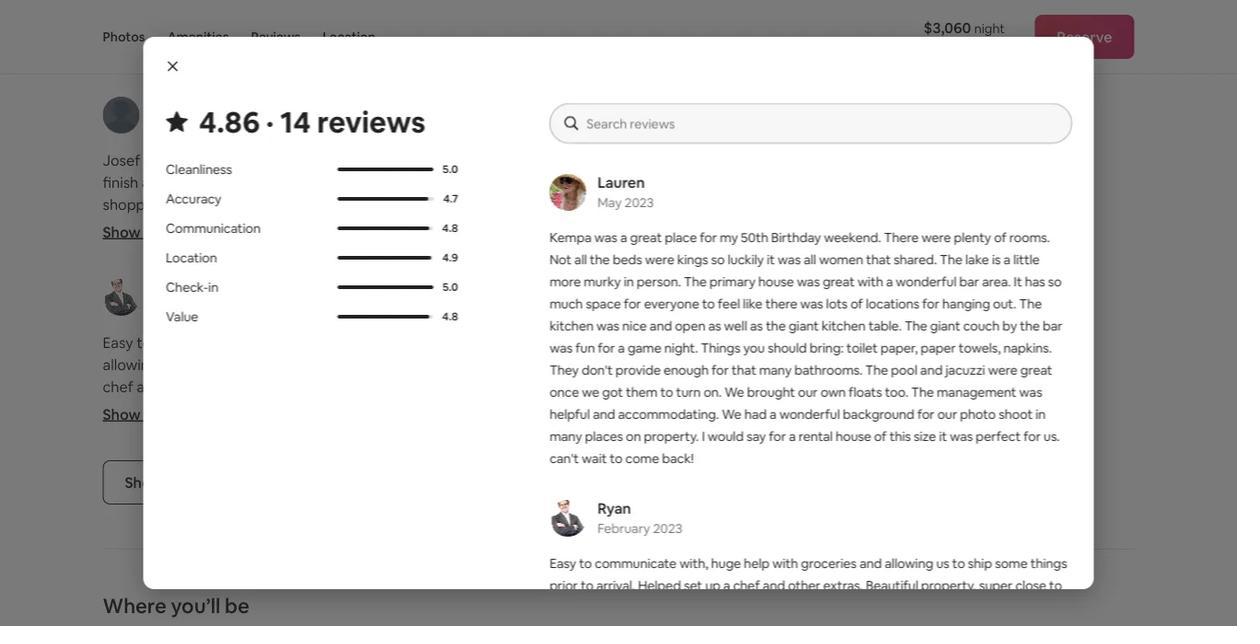 Task type: locate. For each thing, give the bounding box(es) containing it.
price inside 4.86 · 14 reviews dialog
[[582, 124, 612, 141]]

that down comfortable at the bottom of page
[[731, 362, 756, 379]]

photo down needs
[[960, 406, 996, 423]]

jacuzzi
[[948, 350, 994, 369], [945, 362, 985, 379]]

0 horizontal spatial ryan february 2023
[[151, 278, 236, 316]]

4.8 up 4.9
[[442, 221, 458, 235]]

were
[[727, 80, 756, 97], [305, 151, 339, 170], [669, 173, 703, 192], [928, 173, 962, 192], [921, 229, 951, 246], [645, 252, 674, 268], [997, 350, 1031, 369], [988, 362, 1017, 379]]

rooms.
[[769, 173, 816, 192], [1009, 229, 1050, 246]]

1 horizontal spatial ryan february 2023
[[597, 499, 682, 537]]

ryan for ryan image corresponding to the left lauren icon
[[597, 499, 631, 518]]

fun left nice on the bottom right
[[575, 340, 595, 357]]

on inside kempa was a great place for my 50th birthday weekend. there were plenty of rooms. not all the beds were kings so luckily it was all women that shared. the lake is a little more murky in person. the primary house was great with a wonderful bar area. it has so much space for everyone to feel like there was lots of locations for hanging out. the kitchen was nice and open as well as the giant kitchen table. the giant couch by the bar was fun for a game night. things you should bring: toilet paper, paper towels, napkins. they don't provide enough for that many bathrooms. the pool and jacuzzi were great once we got them to turn on. we brought our own floats too. the management was helpful and accommodating. we had a wonderful background for our photo shoot in many places on property. i would say for a rental house of this size it was perfect for us. can't wait to come back!
[[626, 428, 641, 445]]

hanging up needs
[[942, 296, 990, 312]]

2023 for ryan image corresponding to the left lauren icon
[[653, 521, 682, 537]]

lauren image for ryan image corresponding to the left lauren icon
[[549, 174, 586, 211]]

drew image
[[103, 97, 140, 134]]

from
[[836, 80, 865, 97], [430, 151, 463, 170]]

1 vertical spatial property,
[[921, 578, 976, 594]]

our
[[950, 372, 972, 391], [798, 384, 818, 401], [937, 406, 957, 423], [847, 416, 869, 435]]

1 horizontal spatial it
[[1014, 274, 1022, 290]]

el inside 4.86 · 14 reviews dialog
[[625, 600, 635, 616]]

1 vertical spatial great
[[701, 600, 735, 616]]

1 horizontal spatial floats
[[1008, 372, 1046, 391]]

location up 'check-in'
[[165, 250, 217, 266]]

we
[[866, 372, 888, 391], [724, 384, 744, 401], [1006, 394, 1029, 413], [722, 406, 741, 423]]

pre-
[[683, 102, 707, 119], [413, 173, 441, 192]]

pool
[[886, 350, 916, 369], [891, 362, 917, 379]]

background down stocked. at the right bottom of the page
[[843, 406, 914, 423]]

helped inside list
[[416, 355, 465, 374]]

birthday
[[880, 151, 937, 170], [771, 229, 821, 246]]

there inside list
[[652, 261, 688, 280]]

1 horizontal spatial prior
[[549, 578, 578, 594]]

show more button up jessica
[[626, 223, 719, 241]]

wait
[[582, 451, 607, 467], [792, 460, 821, 479]]

up inside list
[[493, 355, 510, 374]]

too. down maintenance. at the bottom of the page
[[626, 394, 653, 413]]

some inside 4.86 · 14 reviews dialog
[[995, 556, 1028, 572]]

say inside kempa was a great place for my 50th birthday weekend. there were plenty of rooms. not all the beds were kings so luckily it was all women that shared. the lake is a little more murky in person. the primary house was great with a wonderful bar area. it has so much space for everyone to feel like there was lots of locations for hanging out. the kitchen was nice and open as well as the giant kitchen table. the giant couch by the bar was fun for a game night. things you should bring: toilet paper, paper towels, napkins. they don't provide enough for that many bathrooms. the pool and jacuzzi were great once we got them to turn on. we brought our own floats too. the management was helpful and accommodating. we had a wonderful background for our photo shoot in many places on property. i would say for a rental house of this size it was perfect for us. can't wait to come back!
[[746, 428, 766, 445]]

there inside kempa was a great place for my 50th birthday weekend. there were plenty of rooms. not all the beds were kings so luckily it was all women that shared. the lake is a little more murky in person. the primary house was great with a wonderful bar area. it has so much space for everyone to feel like there was lots of locations for hanging out. the kitchen was nice and open as well as the giant kitchen table. the giant couch by the bar was fun for a game night. things you should bring: toilet paper, paper towels, napkins. they don't provide enough for that many bathrooms. the pool and jacuzzi were great once we got them to turn on. we brought our own floats too. the management was helpful and accommodating. we had a wonderful background for our photo shoot in many places on property. i would say for a rental house of this size it was perfect for us. can't wait to come back!
[[884, 229, 919, 246]]

napkins. inside kempa was a great place for my 50th birthday weekend. there were plenty of rooms. not all the beds were kings so luckily it was all women that shared. the lake is a little more murky in person. the primary house was great with a wonderful bar area. it has so much space for everyone to feel like there was lots of locations for hanging out. the kitchen was nice and open as well as the giant kitchen table. the giant couch by the bar was fun for a game night. things you should bring: toilet paper, paper towels, napkins. they don't provide enough for that many bathrooms. the pool and jacuzzi were great once we got them to turn on. we brought our own floats too. the management was helpful and accommodating. we had a wonderful background for our photo shoot in many places on property. i would say for a rental house of this size it was perfect for us. can't wait to come back!
[[1004, 340, 1052, 357]]

ryan image for the left lauren icon
[[549, 500, 586, 537]]

0 vertical spatial much
[[819, 239, 857, 258]]

paper, down january
[[707, 328, 750, 346]]

0 vertical spatial things
[[916, 305, 961, 324]]

would inside kempa was a great place for my 50th birthday weekend. there were plenty of rooms. not all the beds were kings so luckily it was all women that shared. the lake is a little more murky in person. the primary house was great with a wonderful bar area. it has so much space for everyone to feel like there was lots of locations for hanging out. the kitchen was nice and open as well as the giant kitchen table. the giant couch by the bar was fun for a game night. things you should bring: toilet paper, paper towels, napkins. they don't provide enough for that many bathrooms. the pool and jacuzzi were great once we got them to turn on. we brought our own floats too. the management was helpful and accommodating. we had a wonderful background for our photo shoot in many places on property. i would say for a rental house of this size it was perfect for us. can't wait to come back!
[[708, 428, 744, 445]]

photo down stocked. at the right bottom of the page
[[873, 416, 914, 435]]

1 horizontal spatial lauren image
[[626, 97, 663, 134]]

don't left maintenance. at the bottom of the page
[[581, 362, 613, 379]]

1 horizontal spatial from
[[836, 80, 865, 97]]

place inside kempa was a great place for my 50th birthday weekend. there were plenty of rooms. not all the beds were kings so luckily it was all women that shared. the lake is a little more murky in person. the primary house was great with a wonderful bar area. it has so much space for everyone to feel like there was lots of locations for hanging out. the kitchen was nice and open as well as the giant kitchen table. the giant couch by the bar was fun for a game night. things you should bring: toilet paper, paper towels, napkins. they don't provide enough for that many bathrooms. the pool and jacuzzi were great once we got them to turn on. we brought our own floats too. the management was helpful and accommodating. we had a wonderful background for our photo shoot in many places on property. i would say for a rental house of this size it was perfect for us. can't wait to come back!
[[665, 229, 697, 246]]

with
[[939, 217, 969, 236], [857, 274, 883, 290], [357, 333, 387, 352], [413, 399, 443, 418], [772, 556, 798, 572], [821, 600, 847, 616]]

like up comfortable at the bottom of page
[[743, 296, 762, 312]]

to
[[899, 80, 912, 97], [615, 124, 628, 141], [502, 151, 517, 170], [140, 217, 155, 236], [993, 239, 1008, 258], [702, 296, 715, 312], [137, 333, 151, 352], [180, 355, 195, 374], [350, 355, 365, 374], [792, 372, 807, 391], [464, 377, 479, 396], [660, 384, 673, 401], [610, 451, 622, 467], [824, 460, 839, 479], [579, 556, 592, 572], [952, 556, 965, 572], [580, 578, 593, 594], [1049, 578, 1062, 594]]

nice
[[626, 333, 656, 352]]

10/10
[[799, 124, 831, 141], [351, 217, 387, 236]]

jessica image
[[626, 279, 663, 316], [626, 279, 663, 316]]

locations up stocked. at the right bottom of the page
[[866, 296, 919, 312]]

pool left needs
[[886, 350, 916, 369]]

0 horizontal spatial person.
[[637, 274, 681, 290]]

1 vertical spatial everyone
[[644, 296, 699, 312]]

shared. up stocked. at the right bottom of the page
[[894, 252, 937, 268]]

4.8 out of 5.0 image
[[337, 227, 433, 230], [337, 227, 429, 230], [337, 315, 433, 319], [337, 315, 429, 319]]

lauren may 2023
[[674, 95, 731, 134], [597, 173, 654, 211]]

perfect
[[976, 428, 1021, 445], [656, 460, 707, 479]]

1 horizontal spatial person.
[[687, 217, 737, 236]]

0 horizontal spatial lauren image
[[549, 174, 586, 211]]

is
[[928, 195, 938, 214], [992, 252, 1001, 268]]

5.0 up 4.7
[[442, 162, 458, 176]]

4.86
[[199, 102, 260, 141]]

2 5.0 from the top
[[442, 280, 458, 294]]

enough inside kempa was a great place for my 50th birthday weekend. there were plenty of rooms. not all the beds were kings so luckily it was all women that shared. the lake is a little more murky in person. the primary house was great with a wonderful bar area. it has so much space for everyone to feel like there was lots of locations for hanging out. the kitchen was nice and open as well as the giant kitchen table. the giant couch by the bar was fun for a game night. things you should bring: toilet paper, paper towels, napkins. they don't provide enough for that many bathrooms. the pool and jacuzzi were great once we got them to turn on. we brought our own floats too. the management was helpful and accommodating. we had a wonderful background for our photo shoot in many places on property. i would say for a rental house of this size it was perfect for us. can't wait to come back!
[[663, 362, 709, 379]]

person. inside list
[[687, 217, 737, 236]]

lots
[[721, 261, 746, 280], [826, 296, 848, 312]]

close
[[425, 377, 461, 396], [1015, 578, 1046, 594]]

towels, inside kempa was a great place for my 50th birthday weekend. there were plenty of rooms. not all the beds were kings so luckily it was all women that shared. the lake is a little more murky in person. the primary house was great with a wonderful bar area. it has so much space for everyone to feel like there was lots of locations for hanging out. the kitchen was nice and open as well as the giant kitchen table. the giant couch by the bar was fun for a game night. things you should bring: toilet paper, paper towels, napkins. they don't provide enough for that many bathrooms. the pool and jacuzzi were great once we got them to turn on. we brought our own floats too. the management was helpful and accommodating. we had a wonderful background for our photo shoot in many places on property. i would say for a rental house of this size it was perfect for us. can't wait to come back!
[[959, 340, 1001, 357]]

0 vertical spatial shared.
[[816, 195, 866, 214]]

1 horizontal spatial up
[[705, 578, 720, 594]]

so
[[1004, 173, 1019, 192], [800, 239, 816, 258], [711, 252, 725, 268], [1048, 274, 1062, 290]]

arrival. inside 4.86 · 14 reviews dialog
[[596, 578, 635, 594]]

0 horizontal spatial can't
[[549, 451, 579, 467]]

0 vertical spatial property,
[[318, 377, 381, 396]]

0 vertical spatial el
[[189, 399, 200, 418]]

background inside kempa was a great place for my 50th birthday weekend. there were plenty of rooms. not all the beds were kings so luckily it was all women that shared. the lake is a little more murky in person. the primary house was great with a wonderful bar area. it has so much space for everyone to feel like there was lots of locations for hanging out. the kitchen was nice and open as well as the giant kitchen table. the giant couch by the bar was fun for a game night. things you should bring: toilet paper, paper towels, napkins. they don't provide enough for that many bathrooms. the pool and jacuzzi were great once we got them to turn on. we brought our own floats too. the management was helpful and accommodating. we had a wonderful background for our photo shoot in many places on property. i would say for a rental house of this size it was perfect for us. can't wait to come back!
[[843, 406, 914, 423]]

by
[[671, 305, 688, 324], [1002, 318, 1017, 334]]

by right needs
[[1002, 318, 1017, 334]]

0 horizontal spatial accommodating.
[[618, 406, 719, 423]]

1 vertical spatial set
[[684, 578, 702, 594]]

too. down stocked. at the right bottom of the page
[[885, 384, 908, 401]]

paper, inside list
[[707, 328, 750, 346]]

there up january
[[652, 261, 688, 280]]

0 horizontal spatial some
[[229, 355, 266, 374]]

bring: left stocked. at the right bottom of the page
[[810, 340, 844, 357]]

0 vertical spatial everyone
[[927, 239, 990, 258]]

by down jessica
[[671, 305, 688, 324]]

trip
[[707, 102, 728, 119], [441, 173, 465, 192]]

josef and the team at kempa were phenomenal from start to finish and the property was truly magical.  the pre-trip shopping/stocking of the house was a huge help and a small price to pay for great service.  would 10/10 recommend this property! inside 4.86 · 14 reviews dialog
[[549, 80, 1051, 141]]

helpful
[[809, 394, 856, 413], [549, 406, 590, 423]]

space inside kempa was a great place for my 50th birthday weekend. there were plenty of rooms. not all the beds were kings so luckily it was all women that shared. the lake is a little more murky in person. the primary house was great with a wonderful bar area. it has so much space for everyone to feel like there was lots of locations for hanging out. the kitchen was nice and open as well as the giant kitchen table. the giant couch by the bar was fun for a game night. things you should bring: toilet paper, paper towels, napkins. they don't provide enough for that many bathrooms. the pool and jacuzzi were great once we got them to turn on. we brought our own floats too. the management was helpful and accommodating. we had a wonderful background for our photo shoot in many places on property. i would say for a rental house of this size it was perfect for us. can't wait to come back!
[[586, 296, 621, 312]]

1 horizontal spatial i
[[760, 438, 763, 457]]

etc. inside 4.86 · 14 reviews dialog
[[676, 600, 698, 616]]

recommend inside 4.86 · 14 reviews dialog
[[834, 124, 907, 141]]

prior
[[315, 355, 347, 374], [549, 578, 578, 594]]

4.9 out of 5.0 image
[[337, 256, 433, 260], [337, 256, 431, 260]]

kempa
[[682, 80, 724, 97], [254, 151, 302, 170], [626, 151, 674, 170], [549, 229, 591, 246]]

reviews inside dialog
[[317, 102, 425, 141]]

turn down maintenance. at the bottom of the page
[[676, 384, 701, 401]]

1 vertical spatial feel
[[718, 296, 740, 312]]

on inside list
[[673, 438, 690, 457]]

14 inside dialog
[[280, 102, 311, 141]]

and inside nice property. comfortable and well stocked. needs maintenance.
[[816, 333, 842, 352]]

phenomenal up search reviews, press 'enter' to search text box
[[759, 80, 833, 97]]

0 vertical spatial lauren image
[[626, 97, 663, 134]]

1 horizontal spatial helped
[[638, 578, 681, 594]]

women inside kempa was a great place for my 50th birthday weekend. there were plenty of rooms. not all the beds were kings so luckily it was all women that shared. the lake is a little more murky in person. the primary house was great with a wonderful bar area. it has so much space for everyone to feel like there was lots of locations for hanging out. the kitchen was nice and open as well as the giant kitchen table. the giant couch by the bar was fun for a game night. things you should bring: toilet paper, paper towels, napkins. they don't provide enough for that many bathrooms. the pool and jacuzzi were great once we got them to turn on. we brought our own floats too. the management was helpful and accommodating. we had a wonderful background for our photo shoot in many places on property. i would say for a rental house of this size it was perfect for us. can't wait to come back!
[[819, 252, 863, 268]]

1 vertical spatial hanging
[[942, 296, 990, 312]]

own inside list
[[976, 372, 1005, 391]]

0 horizontal spatial paper,
[[707, 328, 750, 346]]

5.0 down 4.9
[[442, 280, 458, 294]]

1 horizontal spatial space
[[860, 239, 901, 258]]

us inside list
[[162, 355, 177, 374]]

accommodating. down maintenance. at the bottom of the page
[[618, 406, 719, 423]]

of
[[845, 102, 858, 119], [752, 173, 766, 192], [233, 195, 247, 214], [994, 229, 1006, 246], [749, 261, 763, 280], [850, 296, 863, 312], [874, 428, 887, 445], [957, 438, 971, 457]]

provide down nice on the bottom right
[[615, 362, 661, 379]]

couch up nice on the bottom right
[[626, 305, 668, 324]]

1 horizontal spatial josef
[[549, 80, 582, 97]]

well left stocked. at the right bottom of the page
[[845, 333, 871, 352]]

property! inside 4.86 · 14 reviews dialog
[[934, 124, 990, 141]]

1 vertical spatial pre-
[[413, 173, 441, 192]]

1 horizontal spatial had
[[744, 406, 767, 423]]

towels, right stocked. at the right bottom of the page
[[959, 340, 1001, 357]]

them down comfortable at the bottom of page
[[753, 372, 789, 391]]

50th down search reviews, press 'enter' to search text box
[[845, 151, 876, 170]]

kempa was a great place for my 50th birthday weekend. there were plenty of rooms. not all the beds were kings so luckily it was all women that shared. the lake is a little more murky in person. the primary house was great with a wonderful bar area. it has so much space for everyone to feel like there was lots of locations for hanging out. the kitchen was nice and open as well as the giant kitchen table. the giant couch by the bar was fun for a game night. things you should bring: toilet paper, paper towels, napkins. they don't provide enough for that many bathrooms. the pool and jacuzzi were great once we got them to turn on. we brought our own floats too. the management was helpful and accommodating. we had a wonderful background for our photo shoot in many places on property. i would say for a rental house of this size it was perfect for us. can't wait to come back! inside 4.86 · 14 reviews dialog
[[549, 229, 1063, 467]]

vacation
[[352, 399, 410, 418], [768, 600, 818, 616]]

own down nice property. comfortable and well stocked. needs maintenance.
[[820, 384, 846, 401]]

nice property. comfortable and well stocked. needs maintenance.
[[626, 333, 980, 374]]

0 vertical spatial phenomenal
[[759, 80, 833, 97]]

say inside list
[[811, 438, 833, 457]]

women
[[731, 195, 781, 214], [819, 252, 863, 268]]

it
[[671, 195, 680, 214], [767, 252, 775, 268], [939, 428, 947, 445], [1031, 438, 1040, 457]]

truly inside 4.86 · 14 reviews dialog
[[575, 102, 602, 119]]

1 horizontal spatial is
[[992, 252, 1001, 268]]

things
[[916, 305, 961, 324], [701, 340, 740, 357]]

0 horizontal spatial with,
[[251, 333, 284, 352]]

nice
[[656, 283, 684, 302], [622, 318, 647, 334]]

allowing
[[103, 355, 158, 374], [885, 556, 933, 572]]

0 vertical spatial location
[[323, 29, 376, 45]]

open down january
[[675, 318, 705, 334]]

the
[[657, 102, 680, 119], [383, 173, 409, 192], [869, 195, 895, 214], [741, 217, 767, 236], [940, 252, 962, 268], [942, 261, 968, 280], [684, 274, 706, 290], [979, 283, 1005, 302], [1019, 296, 1042, 312], [905, 318, 927, 334], [857, 350, 883, 369], [865, 362, 888, 379], [911, 384, 934, 401], [656, 394, 682, 413]]

super
[[384, 377, 422, 396], [979, 578, 1013, 594]]

ryan image
[[103, 279, 140, 316], [549, 500, 586, 537]]

table. up needs
[[937, 283, 975, 302]]

1 horizontal spatial phenomenal
[[759, 80, 833, 97]]

weekend.
[[940, 151, 1005, 170], [824, 229, 881, 246]]

you down the jessica january 2023
[[743, 340, 765, 357]]

ryan image for lauren icon to the right
[[103, 279, 140, 316]]

game inside kempa was a great place for my 50th birthday weekend. there were plenty of rooms. not all the beds were kings so luckily it was all women that shared. the lake is a little more murky in person. the primary house was great with a wonderful bar area. it has so much space for everyone to feel like there was lots of locations for hanging out. the kitchen was nice and open as well as the giant kitchen table. the giant couch by the bar was fun for a game night. things you should bring: toilet paper, paper towels, napkins. they don't provide enough for that many bathrooms. the pool and jacuzzi were great once we got them to turn on. we brought our own floats too. the management was helpful and accommodating. we had a wonderful background for our photo shoot in many places on property. i would say for a rental house of this size it was perfect for us. can't wait to come back!
[[627, 340, 661, 357]]

reserve
[[1057, 27, 1113, 46]]

0 horizontal spatial pay
[[158, 217, 183, 236]]

the
[[610, 80, 630, 97], [974, 80, 994, 97], [860, 102, 880, 119], [172, 151, 195, 170], [170, 173, 193, 192], [865, 173, 888, 192], [250, 195, 273, 214], [590, 252, 610, 268], [820, 283, 843, 302], [691, 305, 714, 324], [766, 318, 786, 334], [1020, 318, 1040, 334]]

february inside 4.86 · 14 reviews dialog
[[597, 521, 650, 537]]

well up comfortable at the bottom of page
[[772, 283, 799, 302]]

accommodating.
[[888, 394, 1003, 413], [618, 406, 719, 423]]

february
[[151, 299, 203, 316], [597, 521, 650, 537]]

location
[[323, 29, 376, 45], [165, 250, 217, 266]]

night. inside kempa was a great place for my 50th birthday weekend. there were plenty of rooms. not all the beds were kings so luckily it was all women that shared. the lake is a little more murky in person. the primary house was great with a wonderful bar area. it has so much space for everyone to feel like there was lots of locations for hanging out. the kitchen was nice and open as well as the giant kitchen table. the giant couch by the bar was fun for a game night. things you should bring: toilet paper, paper towels, napkins. they don't provide enough for that many bathrooms. the pool and jacuzzi were great once we got them to turn on. we brought our own floats too. the management was helpful and accommodating. we had a wonderful background for our photo shoot in many places on property. i would say for a rental house of this size it was perfect for us. can't wait to come back!
[[664, 340, 698, 357]]

you up needs
[[964, 305, 989, 324]]

once inside kempa was a great place for my 50th birthday weekend. there were plenty of rooms. not all the beds were kings so luckily it was all women that shared. the lake is a little more murky in person. the primary house was great with a wonderful bar area. it has so much space for everyone to feel like there was lots of locations for hanging out. the kitchen was nice and open as well as the giant kitchen table. the giant couch by the bar was fun for a game night. things you should bring: toilet paper, paper towels, napkins. they don't provide enough for that many bathrooms. the pool and jacuzzi were great once we got them to turn on. we brought our own floats too. the management was helpful and accommodating. we had a wonderful background for our photo shoot in many places on property. i would say for a rental house of this size it was perfect for us. can't wait to come back!
[[549, 384, 579, 401]]

pre- inside 4.86 · 14 reviews dialog
[[683, 102, 707, 119]]

finish
[[915, 80, 946, 97], [103, 173, 138, 192]]

got inside list
[[726, 372, 750, 391]]

0 vertical spatial area.
[[725, 239, 758, 258]]

shopping/stocking inside 4.86 · 14 reviews dialog
[[731, 102, 842, 119]]

family!
[[103, 422, 147, 440], [910, 600, 949, 616]]

1 horizontal spatial recommend
[[834, 124, 907, 141]]

0 vertical spatial some
[[229, 355, 266, 374]]

would inside list
[[304, 217, 348, 236]]

5.0 out of 5.0 image
[[337, 168, 433, 171], [337, 168, 433, 171], [337, 286, 433, 289], [337, 286, 433, 289]]

open up comfortable at the bottom of page
[[716, 283, 751, 302]]

·
[[266, 102, 274, 141]]

1 vertical spatial lauren may 2023
[[597, 173, 654, 211]]

0 horizontal spatial ryan
[[151, 278, 184, 297]]

0 horizontal spatial out.
[[912, 261, 939, 280]]

ryan february 2023 for ryan image corresponding to the left lauren icon
[[597, 499, 682, 537]]

some
[[229, 355, 266, 374], [995, 556, 1028, 572]]

napkins. right needs
[[1004, 340, 1052, 357]]

0 horizontal spatial may
[[151, 117, 175, 134]]

photo inside list
[[873, 416, 914, 435]]

kings
[[965, 173, 1001, 192], [677, 252, 708, 268]]

ship inside 4.86 · 14 reviews dialog
[[968, 556, 992, 572]]

paper
[[753, 328, 793, 346], [921, 340, 956, 357]]

service.
[[710, 124, 756, 141], [249, 217, 301, 236]]

0 horizontal spatial josef
[[103, 151, 140, 170]]

0 horizontal spatial set
[[468, 355, 489, 374]]

not inside list
[[819, 173, 844, 192]]

is inside list
[[928, 195, 938, 214]]

space
[[860, 239, 901, 258], [586, 296, 621, 312]]

1 vertical spatial lauren image
[[549, 174, 586, 211]]

set
[[468, 355, 489, 374], [684, 578, 702, 594]]

start
[[868, 80, 896, 97], [466, 151, 499, 170]]

had down comfortable at the bottom of page
[[744, 406, 767, 423]]

0 horizontal spatial shared.
[[816, 195, 866, 214]]

pay inside 4.86 · 14 reviews dialog
[[631, 124, 653, 141]]

paper inside 4.86 · 14 reviews dialog
[[921, 340, 956, 357]]

things up needs
[[916, 305, 961, 324]]

had inside kempa was a great place for my 50th birthday weekend. there were plenty of rooms. not all the beds were kings so luckily it was all women that shared. the lake is a little more murky in person. the primary house was great with a wonderful bar area. it has so much space for everyone to feel like there was lots of locations for hanging out. the kitchen was nice and open as well as the giant kitchen table. the giant couch by the bar was fun for a game night. things you should bring: toilet paper, paper towels, napkins. they don't provide enough for that many bathrooms. the pool and jacuzzi were great once we got them to turn on. we brought our own floats too. the management was helpful and accommodating. we had a wonderful background for our photo shoot in many places on property. i would say for a rental house of this size it was perfect for us. can't wait to come back!
[[744, 406, 767, 423]]

1 horizontal spatial well
[[772, 283, 799, 302]]

1 horizontal spatial ryan
[[597, 499, 631, 518]]

0 horizontal spatial 14
[[184, 473, 199, 492]]

1 vertical spatial small
[[471, 195, 506, 214]]

amenities
[[103, 399, 169, 418], [549, 600, 607, 616]]

1 horizontal spatial there
[[765, 296, 797, 312]]

easy to communicate with, huge help with groceries and allowing us to ship some things prior to arrival.  helped set up a chef and other extras.  beautiful property, super close to amenities at el paseo etc.  great for a vacation with extended family! inside 4.86 · 14 reviews dialog
[[549, 556, 1067, 616]]

my inside kempa was a great place for my 50th birthday weekend. there were plenty of rooms. not all the beds were kings so luckily it was all women that shared. the lake is a little more murky in person. the primary house was great with a wonderful bar area. it has so much space for everyone to feel like there was lots of locations for hanging out. the kitchen was nice and open as well as the giant kitchen table. the giant couch by the bar was fun for a game night. things you should bring: toilet paper, paper towels, napkins. they don't provide enough for that many bathrooms. the pool and jacuzzi were great once we got them to turn on. we brought our own floats too. the management was helpful and accommodating. we had a wonderful background for our photo shoot in many places on property. i would say for a rental house of this size it was perfect for us. can't wait to come back!
[[720, 229, 738, 246]]

1 horizontal spatial property
[[997, 80, 1050, 97]]

small inside 4.86 · 14 reviews dialog
[[549, 124, 580, 141]]

lauren image
[[626, 97, 663, 134], [549, 174, 586, 211]]

small
[[549, 124, 580, 141], [471, 195, 506, 214]]

ryan image for lauren icon to the right
[[103, 279, 140, 316]]

1 vertical spatial beds
[[612, 252, 642, 268]]

brought down stocked. at the right bottom of the page
[[892, 372, 947, 391]]

phenomenal down the 4.86 · 14 reviews
[[342, 151, 427, 170]]

wonderful up stocked. at the right bottom of the page
[[896, 274, 956, 290]]

1 horizontal spatial ryan image
[[549, 500, 586, 537]]

1 vertical spatial ryan image
[[549, 500, 586, 537]]

reviews for show all 14 reviews
[[203, 473, 256, 492]]

show more button down accuracy
[[103, 223, 195, 241]]

plenty
[[706, 173, 749, 192], [954, 229, 991, 246]]

person. up january
[[637, 274, 681, 290]]

more inside kempa was a great place for my 50th birthday weekend. there were plenty of rooms. not all the beds were kings so luckily it was all women that shared. the lake is a little more murky in person. the primary house was great with a wonderful bar area. it has so much space for everyone to feel like there was lots of locations for hanging out. the kitchen was nice and open as well as the giant kitchen table. the giant couch by the bar was fun for a game night. things you should bring: toilet paper, paper towels, napkins. they don't provide enough for that many bathrooms. the pool and jacuzzi were great once we got them to turn on. we brought our own floats too. the management was helpful and accommodating. we had a wonderful background for our photo shoot in many places on property. i would say for a rental house of this size it was perfect for us. can't wait to come back!
[[549, 274, 581, 290]]

had down maintenance. at the bottom of the page
[[626, 416, 652, 435]]

1 5.0 from the top
[[442, 162, 458, 176]]

it
[[761, 239, 770, 258], [1014, 274, 1022, 290]]

drew image
[[103, 97, 140, 134]]

show more button for were
[[626, 223, 719, 241]]

from inside 4.86 · 14 reviews dialog
[[836, 80, 865, 97]]

with,
[[251, 333, 284, 352], [679, 556, 708, 572]]

everyone
[[927, 239, 990, 258], [644, 296, 699, 312]]

photos
[[103, 29, 145, 45]]

enough
[[626, 350, 678, 369], [663, 362, 709, 379]]

1 4.8 from the top
[[442, 221, 458, 235]]

there
[[652, 261, 688, 280], [765, 296, 797, 312]]

property up communication
[[197, 173, 257, 192]]

ryan image for the left lauren icon
[[549, 500, 586, 537]]

2 4.8 from the top
[[442, 310, 458, 324]]

bathrooms. left stocked. at the right bottom of the page
[[776, 350, 854, 369]]

lots up nice property. comfortable and well stocked. needs maintenance.
[[826, 296, 848, 312]]

extended
[[446, 399, 512, 418], [850, 600, 907, 616]]

0 vertical spatial set
[[468, 355, 489, 374]]

1 vertical spatial rooms.
[[1009, 229, 1050, 246]]

1 vertical spatial location
[[165, 250, 217, 266]]

wonderful down nice property. comfortable and well stocked. needs maintenance.
[[779, 406, 840, 423]]

bring: up maintenance. at the bottom of the page
[[626, 328, 665, 346]]

1 vertical spatial phenomenal
[[342, 151, 427, 170]]

4.8 down 4.9
[[442, 310, 458, 324]]

area. inside kempa was a great place for my 50th birthday weekend. there were plenty of rooms. not all the beds were kings so luckily it was all women that shared. the lake is a little more murky in person. the primary house was great with a wonderful bar area. it has so much space for everyone to feel like there was lots of locations for hanging out. the kitchen was nice and open as well as the giant kitchen table. the giant couch by the bar was fun for a game night. things you should bring: toilet paper, paper towels, napkins. they don't provide enough for that many bathrooms. the pool and jacuzzi were great once we got them to turn on. we brought our own floats too. the management was helpful and accommodating. we had a wonderful background for our photo shoot in many places on property. i would say for a rental house of this size it was perfect for us. can't wait to come back!
[[982, 274, 1011, 290]]

help
[[990, 102, 1016, 119], [399, 195, 428, 214], [325, 333, 354, 352], [744, 556, 769, 572]]

magical. inside 4.86 · 14 reviews dialog
[[605, 102, 654, 119]]

say
[[746, 428, 766, 445], [811, 438, 833, 457]]

my up jessica
[[720, 229, 738, 246]]

hanging up stocked. at the right bottom of the page
[[854, 261, 909, 280]]

luckily inside kempa was a great place for my 50th birthday weekend. there were plenty of rooms. not all the beds were kings so luckily it was all women that shared. the lake is a little more murky in person. the primary house was great with a wonderful bar area. it has so much space for everyone to feel like there was lots of locations for hanging out. the kitchen was nice and open as well as the giant kitchen table. the giant couch by the bar was fun for a game night. things you should bring: toilet paper, paper towels, napkins. they don't provide enough for that many bathrooms. the pool and jacuzzi were great once we got them to turn on. we brought our own floats too. the management was helpful and accommodating. we had a wonderful background for our photo shoot in many places on property. i would say for a rental house of this size it was perfect for us. can't wait to come back!
[[727, 252, 764, 268]]

easy to communicate with, huge help with groceries and allowing us to ship some things prior to arrival.  helped set up a chef and other extras.  beautiful property, super close to amenities at el paseo etc.  great for a vacation with extended family!
[[103, 333, 521, 440], [549, 556, 1067, 616]]

property. inside nice property. comfortable and well stocked. needs maintenance.
[[659, 333, 722, 352]]

lauren for lauren icon to the right
[[674, 95, 721, 114]]

4.7 out of 5.0 image
[[337, 197, 434, 201], [337, 197, 428, 201]]

them down maintenance. at the bottom of the page
[[626, 384, 657, 401]]

extras. inside 4.86 · 14 reviews dialog
[[823, 578, 863, 594]]

may for and
[[151, 117, 175, 134]]

0 vertical spatial helped
[[416, 355, 465, 374]]

don't inside list
[[943, 328, 979, 346]]

paseo
[[204, 399, 244, 418], [638, 600, 673, 616]]

from up 4.7
[[430, 151, 463, 170]]

2023 for lauren icon to the right
[[701, 117, 731, 134]]

napkins. left needs
[[848, 328, 903, 346]]

1 horizontal spatial much
[[819, 239, 857, 258]]

turn down comfortable at the bottom of page
[[810, 372, 839, 391]]

etc.
[[247, 399, 273, 418], [676, 600, 698, 616]]

great
[[276, 399, 315, 418], [701, 600, 735, 616]]

giant
[[846, 283, 880, 302], [1008, 283, 1042, 302], [788, 318, 819, 334], [930, 318, 960, 334]]

ryan for ryan image associated with lauren icon to the right
[[151, 278, 184, 297]]

list containing show more
[[95, 0, 1142, 479]]

locations inside kempa was a great place for my 50th birthday weekend. there were plenty of rooms. not all the beds were kings so luckily it was all women that shared. the lake is a little more murky in person. the primary house was great with a wonderful bar area. it has so much space for everyone to feel like there was lots of locations for hanging out. the kitchen was nice and open as well as the giant kitchen table. the giant couch by the bar was fun for a game night. things you should bring: toilet paper, paper towels, napkins. they don't provide enough for that many bathrooms. the pool and jacuzzi were great once we got them to turn on. we brought our own floats too. the management was helpful and accommodating. we had a wonderful background for our photo shoot in many places on property. i would say for a rental house of this size it was perfect for us. can't wait to come back!
[[866, 296, 919, 312]]

background down nice property. comfortable and well stocked. needs maintenance.
[[739, 416, 821, 435]]

like left jessica
[[626, 261, 649, 280]]

0 vertical spatial team
[[633, 80, 664, 97]]

bring: inside list
[[626, 328, 665, 346]]

1 horizontal spatial set
[[684, 578, 702, 594]]

etc. inside list
[[247, 399, 273, 418]]

management
[[937, 384, 1016, 401], [685, 394, 777, 413]]

table. left needs
[[868, 318, 902, 334]]

you inside list
[[964, 305, 989, 324]]

0 horizontal spatial own
[[820, 384, 846, 401]]

fun up comfortable at the bottom of page
[[773, 305, 795, 324]]

finish down drew icon
[[103, 173, 138, 192]]

couch right stocked. at the right bottom of the page
[[963, 318, 1000, 334]]

lauren inside 4.86 · 14 reviews dialog
[[597, 173, 645, 192]]

0 vertical spatial shopping/stocking
[[731, 102, 842, 119]]

kings inside kempa was a great place for my 50th birthday weekend. there were plenty of rooms. not all the beds were kings so luckily it was all women that shared. the lake is a little more murky in person. the primary house was great with a wonderful bar area. it has so much space for everyone to feel like there was lots of locations for hanging out. the kitchen was nice and open as well as the giant kitchen table. the giant couch by the bar was fun for a game night. things you should bring: toilet paper, paper towels, napkins. they don't provide enough for that many bathrooms. the pool and jacuzzi were great once we got them to turn on. we brought our own floats too. the management was helpful and accommodating. we had a wonderful background for our photo shoot in many places on property. i would say for a rental house of this size it was perfect for us. can't wait to come back!
[[677, 252, 708, 268]]

0 vertical spatial extras.
[[206, 377, 251, 396]]

1 vertical spatial kings
[[677, 252, 708, 268]]

much
[[819, 239, 857, 258], [549, 296, 583, 312]]

1 horizontal spatial once
[[666, 372, 700, 391]]

that down january
[[704, 350, 732, 369]]

place down search reviews, press 'enter' to search text box
[[758, 151, 795, 170]]

trip inside 4.86 · 14 reviews dialog
[[707, 102, 728, 119]]

lauren image for ryan image associated with lauren icon to the right
[[626, 97, 663, 134]]

brought down comfortable at the bottom of page
[[747, 384, 795, 401]]

night. up stocked. at the right bottom of the page
[[874, 305, 913, 324]]

0 horizontal spatial place
[[665, 229, 697, 246]]

lauren image
[[626, 97, 663, 134], [549, 174, 586, 211]]

fun
[[773, 305, 795, 324], [575, 340, 595, 357]]

1 horizontal spatial on
[[673, 438, 690, 457]]

0 horizontal spatial el
[[189, 399, 200, 418]]

may
[[151, 117, 175, 134], [674, 117, 698, 134], [597, 194, 621, 211]]

drew
[[151, 95, 188, 114]]

list
[[95, 0, 1142, 479]]

1 vertical spatial property
[[197, 173, 257, 192]]

kempa inside kempa was a great place for my 50th birthday weekend. there were plenty of rooms. not all the beds were kings so luckily it was all women that shared. the lake is a little more murky in person. the primary house was great with a wonderful bar area. it has so much space for everyone to feel like there was lots of locations for hanging out. the kitchen was nice and open as well as the giant kitchen table. the giant couch by the bar was fun for a game night. things you should bring: toilet paper, paper towels, napkins. they don't provide enough for that many bathrooms. the pool and jacuzzi were great once we got them to turn on. we brought our own floats too. the management was helpful and accommodating. we had a wonderful background for our photo shoot in many places on property. i would say for a rental house of this size it was perfect for us. can't wait to come back!
[[549, 229, 591, 246]]

couch inside kempa was a great place for my 50th birthday weekend. there were plenty of rooms. not all the beds were kings so luckily it was all women that shared. the lake is a little more murky in person. the primary house was great with a wonderful bar area. it has so much space for everyone to feel like there was lots of locations for hanging out. the kitchen was nice and open as well as the giant kitchen table. the giant couch by the bar was fun for a game night. things you should bring: toilet paper, paper towels, napkins. they don't provide enough for that many bathrooms. the pool and jacuzzi were great once we got them to turn on. we brought our own floats too. the management was helpful and accommodating. we had a wonderful background for our photo shoot in many places on property. i would say for a rental house of this size it was perfect for us. can't wait to come back!
[[963, 318, 1000, 334]]

ryan image inside 4.86 · 14 reviews dialog
[[549, 500, 586, 537]]

1 vertical spatial arrival.
[[596, 578, 635, 594]]

many
[[735, 350, 773, 369], [759, 362, 792, 379], [974, 416, 1011, 435], [549, 428, 582, 445]]

el inside list
[[189, 399, 200, 418]]

come inside kempa was a great place for my 50th birthday weekend. there were plenty of rooms. not all the beds were kings so luckily it was all women that shared. the lake is a little more murky in person. the primary house was great with a wonderful bar area. it has so much space for everyone to feel like there was lots of locations for hanging out. the kitchen was nice and open as well as the giant kitchen table. the giant couch by the bar was fun for a game night. things you should bring: toilet paper, paper towels, napkins. they don't provide enough for that many bathrooms. the pool and jacuzzi were great once we got them to turn on. we brought our own floats too. the management was helpful and accommodating. we had a wonderful background for our photo shoot in many places on property. i would say for a rental house of this size it was perfect for us. can't wait to come back!
[[625, 451, 659, 467]]

brought inside list
[[892, 372, 947, 391]]

finish down $3,060
[[915, 80, 946, 97]]

0 vertical spatial amenities
[[103, 399, 169, 418]]

1 horizontal spatial paper
[[921, 340, 956, 357]]

1 horizontal spatial lauren may 2023
[[674, 95, 731, 134]]

lots up comfortable at the bottom of page
[[721, 261, 746, 280]]

us. inside list
[[733, 460, 752, 479]]

reviews for 4.86 · 14 reviews
[[317, 102, 425, 141]]

extras.
[[206, 377, 251, 396], [823, 578, 863, 594]]

things
[[269, 355, 311, 374], [1030, 556, 1067, 572]]

2023 for ryan image associated with lauren icon to the right
[[206, 299, 236, 316]]

set inside list
[[468, 355, 489, 374]]

well
[[772, 283, 799, 302], [724, 318, 747, 334], [845, 333, 871, 352]]

kitchen left stocked. at the right bottom of the page
[[822, 318, 866, 334]]

would
[[708, 428, 744, 445], [766, 438, 808, 457]]

communicate
[[154, 333, 248, 352], [595, 556, 676, 572]]

easy
[[103, 333, 133, 352], [549, 556, 576, 572]]

1 horizontal spatial back!
[[884, 460, 920, 479]]

0 horizontal spatial them
[[626, 384, 657, 401]]

1 vertical spatial team
[[198, 151, 234, 170]]

lots inside kempa was a great place for my 50th birthday weekend. there were plenty of rooms. not all the beds were kings so luckily it was all women that shared. the lake is a little more murky in person. the primary house was great with a wonderful bar area. it has so much space for everyone to feel like there was lots of locations for hanging out. the kitchen was nice and open as well as the giant kitchen table. the giant couch by the bar was fun for a game night. things you should bring: toilet paper, paper towels, napkins. they don't provide enough for that many bathrooms. the pool and jacuzzi were great once we got them to turn on. we brought our own floats too. the management was helpful and accommodating. we had a wonderful background for our photo shoot in many places on property. i would say for a rental house of this size it was perfect for us. can't wait to come back!
[[826, 296, 848, 312]]

0 horizontal spatial weekend.
[[824, 229, 881, 246]]

as up nice property. comfortable and well stocked. needs maintenance.
[[802, 283, 817, 302]]

nice inside kempa was a great place for my 50th birthday weekend. there were plenty of rooms. not all the beds were kings so luckily it was all women that shared. the lake is a little more murky in person. the primary house was great with a wonderful bar area. it has so much space for everyone to feel like there was lots of locations for hanging out. the kitchen was nice and open as well as the giant kitchen table. the giant couch by the bar was fun for a game night. things you should bring: toilet paper, paper towels, napkins. they don't provide enough for that many bathrooms. the pool and jacuzzi were great once we got them to turn on. we brought our own floats too. the management was helpful and accommodating. we had a wonderful background for our photo shoot in many places on property. i would say for a rental house of this size it was perfect for us. can't wait to come back!
[[622, 318, 647, 334]]

2023 for drew image
[[178, 117, 207, 134]]

bathrooms. down comfortable at the bottom of page
[[794, 362, 863, 379]]

at
[[667, 80, 679, 97], [237, 151, 251, 170], [172, 399, 186, 418], [610, 600, 622, 616]]

1 horizontal spatial vacation
[[768, 600, 818, 616]]

own down needs
[[976, 372, 1005, 391]]

0 vertical spatial lake
[[898, 195, 925, 214]]

4.86 · 14 reviews
[[199, 102, 425, 141]]

kitchen up stocked. at the right bottom of the page
[[884, 283, 934, 302]]

check-in
[[165, 279, 218, 296]]

0 horizontal spatial up
[[493, 355, 510, 374]]

50th up the jessica january 2023
[[741, 229, 768, 246]]

can't inside kempa was a great place for my 50th birthday weekend. there were plenty of rooms. not all the beds were kings so luckily it was all women that shared. the lake is a little more murky in person. the primary house was great with a wonderful bar area. it has so much space for everyone to feel like there was lots of locations for hanging out. the kitchen was nice and open as well as the giant kitchen table. the giant couch by the bar was fun for a game night. things you should bring: toilet paper, paper towels, napkins. they don't provide enough for that many bathrooms. the pool and jacuzzi were great once we got them to turn on. we brought our own floats too. the management was helpful and accommodating. we had a wonderful background for our photo shoot in many places on property. i would say for a rental house of this size it was perfect for us. can't wait to come back!
[[549, 451, 579, 467]]

ryan image
[[103, 279, 140, 316], [549, 500, 586, 537]]

great inside list
[[276, 399, 315, 418]]

hanging inside kempa was a great place for my 50th birthday weekend. there were plenty of rooms. not all the beds were kings so luckily it was all women that shared. the lake is a little more murky in person. the primary house was great with a wonderful bar area. it has so much space for everyone to feel like there was lots of locations for hanging out. the kitchen was nice and open as well as the giant kitchen table. the giant couch by the bar was fun for a game night. things you should bring: toilet paper, paper towels, napkins. they don't provide enough for that many bathrooms. the pool and jacuzzi were great once we got them to turn on. we brought our own floats too. the management was helpful and accommodating. we had a wonderful background for our photo shoot in many places on property. i would say for a rental house of this size it was perfect for us. can't wait to come back!
[[942, 296, 990, 312]]

1 horizontal spatial etc.
[[676, 600, 698, 616]]

game
[[832, 305, 871, 324], [627, 340, 661, 357]]

provide right needs
[[982, 328, 1033, 346]]

well down the jessica january 2023
[[724, 318, 747, 334]]

shopping/stocking inside list
[[103, 195, 230, 214]]

reviews
[[317, 102, 425, 141], [203, 473, 256, 492]]

shared.
[[816, 195, 866, 214], [894, 252, 937, 268]]

shoot
[[999, 406, 1033, 423], [917, 416, 956, 435]]

things down january
[[701, 340, 740, 357]]

turn
[[810, 372, 839, 391], [676, 384, 701, 401]]

little inside kempa was a great place for my 50th birthday weekend. there were plenty of rooms. not all the beds were kings so luckily it was all women that shared. the lake is a little more murky in person. the primary house was great with a wonderful bar area. it has so much space for everyone to feel like there was lots of locations for hanging out. the kitchen was nice and open as well as the giant kitchen table. the giant couch by the bar was fun for a game night. things you should bring: toilet paper, paper towels, napkins. they don't provide enough for that many bathrooms. the pool and jacuzzi were great once we got them to turn on. we brought our own floats too. the management was helpful and accommodating. we had a wonderful background for our photo shoot in many places on property. i would say for a rental house of this size it was perfect for us. can't wait to come back!
[[1013, 252, 1040, 268]]

back! inside list
[[884, 460, 920, 479]]

can't
[[549, 451, 579, 467], [755, 460, 789, 479]]

management down maintenance. at the bottom of the page
[[685, 394, 777, 413]]

that up stocked. at the right bottom of the page
[[866, 252, 891, 268]]

el
[[189, 399, 200, 418], [625, 600, 635, 616]]

0 vertical spatial ryan image
[[103, 279, 140, 316]]

jacuzzi down needs
[[945, 362, 985, 379]]

from up search reviews, press 'enter' to search text box
[[836, 80, 865, 97]]

5.0
[[442, 162, 458, 176], [442, 280, 458, 294]]

night
[[975, 20, 1005, 36]]

1 horizontal spatial management
[[937, 384, 1016, 401]]

0 horizontal spatial you
[[743, 340, 765, 357]]

pool down stocked. at the right bottom of the page
[[891, 362, 917, 379]]

location right reviews button
[[323, 29, 376, 45]]

0 vertical spatial nice
[[656, 283, 684, 302]]

open inside list
[[716, 283, 751, 302]]

nice up maintenance. at the bottom of the page
[[622, 318, 647, 334]]

shared. down search reviews, press 'enter' to search text box
[[816, 195, 866, 214]]

1 vertical spatial little
[[1013, 252, 1040, 268]]

towels, left stocked. at the right bottom of the page
[[796, 328, 845, 346]]

lauren may 2023 inside 4.86 · 14 reviews dialog
[[597, 173, 654, 211]]

lake
[[898, 195, 925, 214], [965, 252, 989, 268]]

lauren for the left lauren icon
[[597, 173, 645, 192]]

place up jessica
[[665, 229, 697, 246]]

shoot inside 4.86 · 14 reviews dialog
[[999, 406, 1033, 423]]

person. up jessica
[[687, 217, 737, 236]]

2 horizontal spatial well
[[845, 333, 871, 352]]

murky inside kempa was a great place for my 50th birthday weekend. there were plenty of rooms. not all the beds were kings so luckily it was all women that shared. the lake is a little more murky in person. the primary house was great with a wonderful bar area. it has so much space for everyone to feel like there was lots of locations for hanging out. the kitchen was nice and open as well as the giant kitchen table. the giant couch by the bar was fun for a game night. things you should bring: toilet paper, paper towels, napkins. they don't provide enough for that many bathrooms. the pool and jacuzzi were great once we got them to turn on. we brought our own floats too. the management was helpful and accommodating. we had a wonderful background for our photo shoot in many places on property. i would say for a rental house of this size it was perfect for us. can't wait to come back!
[[584, 274, 621, 290]]

1 vertical spatial super
[[979, 578, 1013, 594]]



Task type: describe. For each thing, give the bounding box(es) containing it.
0 vertical spatial fun
[[773, 305, 795, 324]]

show all 14 reviews button
[[103, 461, 278, 505]]

pool inside kempa was a great place for my 50th birthday weekend. there were plenty of rooms. not all the beds were kings so luckily it was all women that shared. the lake is a little more murky in person. the primary house was great with a wonderful bar area. it has so much space for everyone to feel like there was lots of locations for hanging out. the kitchen was nice and open as well as the giant kitchen table. the giant couch by the bar was fun for a game night. things you should bring: toilet paper, paper towels, napkins. they don't provide enough for that many bathrooms. the pool and jacuzzi were great once we got them to turn on. we brought our own floats too. the management was helpful and accommodating. we had a wonderful background for our photo shoot in many places on property. i would say for a rental house of this size it was perfect for us. can't wait to come back!
[[891, 362, 917, 379]]

arrival. inside list
[[368, 355, 413, 374]]

0 horizontal spatial property!
[[103, 239, 167, 258]]

1 vertical spatial finish
[[103, 173, 138, 192]]

0 vertical spatial out.
[[912, 261, 939, 280]]

show more button for finish
[[103, 223, 195, 241]]

0 vertical spatial space
[[860, 239, 901, 258]]

well inside kempa was a great place for my 50th birthday weekend. there were plenty of rooms. not all the beds were kings so luckily it was all women that shared. the lake is a little more murky in person. the primary house was great with a wonderful bar area. it has so much space for everyone to feel like there was lots of locations for hanging out. the kitchen was nice and open as well as the giant kitchen table. the giant couch by the bar was fun for a game night. things you should bring: toilet paper, paper towels, napkins. they don't provide enough for that many bathrooms. the pool and jacuzzi were great once we got them to turn on. we brought our own floats too. the management was helpful and accommodating. we had a wonderful background for our photo shoot in many places on property. i would say for a rental house of this size it was perfect for us. can't wait to come back!
[[724, 318, 747, 334]]

1 horizontal spatial turn
[[810, 372, 839, 391]]

finish inside 4.86 · 14 reviews dialog
[[915, 80, 946, 97]]

ship inside list
[[198, 355, 226, 374]]

by inside kempa was a great place for my 50th birthday weekend. there were plenty of rooms. not all the beds were kings so luckily it was all women that shared. the lake is a little more murky in person. the primary house was great with a wonderful bar area. it has so much space for everyone to feel like there was lots of locations for hanging out. the kitchen was nice and open as well as the giant kitchen table. the giant couch by the bar was fun for a game night. things you should bring: toilet paper, paper towels, napkins. they don't provide enough for that many bathrooms. the pool and jacuzzi were great once we got them to turn on. we brought our own floats too. the management was helpful and accommodating. we had a wonderful background for our photo shoot in many places on property. i would say for a rental house of this size it was perfect for us. can't wait to come back!
[[1002, 318, 1017, 334]]

$3,060
[[924, 18, 972, 37]]

check-
[[165, 279, 208, 296]]

accuracy
[[165, 191, 221, 207]]

pool inside list
[[886, 350, 916, 369]]

this inside kempa was a great place for my 50th birthday weekend. there were plenty of rooms. not all the beds were kings so luckily it was all women that shared. the lake is a little more murky in person. the primary house was great with a wonderful bar area. it has so much space for everyone to feel like there was lots of locations for hanging out. the kitchen was nice and open as well as the giant kitchen table. the giant couch by the bar was fun for a game night. things you should bring: toilet paper, paper towels, napkins. they don't provide enough for that many bathrooms. the pool and jacuzzi were great once we got them to turn on. we brought our own floats too. the management was helpful and accommodating. we had a wonderful background for our photo shoot in many places on property. i would say for a rental house of this size it was perfect for us. can't wait to come back!
[[889, 428, 911, 445]]

1 horizontal spatial places
[[626, 438, 670, 457]]

property inside list
[[197, 173, 257, 192]]

4.8 for communication
[[442, 221, 458, 235]]

0 vertical spatial prior
[[315, 355, 347, 374]]

murky inside list
[[626, 217, 669, 236]]

table. inside list
[[937, 283, 975, 302]]

some inside list
[[229, 355, 266, 374]]

$3,060 night
[[924, 18, 1005, 37]]

rental inside list
[[871, 438, 910, 457]]

things inside kempa was a great place for my 50th birthday weekend. there were plenty of rooms. not all the beds were kings so luckily it was all women that shared. the lake is a little more murky in person. the primary house was great with a wonderful bar area. it has so much space for everyone to feel like there was lots of locations for hanging out. the kitchen was nice and open as well as the giant kitchen table. the giant couch by the bar was fun for a game night. things you should bring: toilet paper, paper towels, napkins. they don't provide enough for that many bathrooms. the pool and jacuzzi were great once we got them to turn on. we brought our own floats too. the management was helpful and accommodating. we had a wonderful background for our photo shoot in many places on property. i would say for a rental house of this size it was perfect for us. can't wait to come back!
[[701, 340, 740, 357]]

1 horizontal spatial location
[[323, 29, 376, 45]]

comfortable
[[726, 333, 813, 352]]

reserve button
[[1035, 15, 1135, 59]]

0 horizontal spatial perfect
[[656, 460, 707, 479]]

0 horizontal spatial background
[[739, 416, 821, 435]]

shared. inside list
[[816, 195, 866, 214]]

table. inside kempa was a great place for my 50th birthday weekend. there were plenty of rooms. not all the beds were kings so luckily it was all women that shared. the lake is a little more murky in person. the primary house was great with a wonderful bar area. it has so much space for everyone to feel like there was lots of locations for hanging out. the kitchen was nice and open as well as the giant kitchen table. the giant couch by the bar was fun for a game night. things you should bring: toilet paper, paper towels, napkins. they don't provide enough for that many bathrooms. the pool and jacuzzi were great once we got them to turn on. we brought our own floats too. the management was helpful and accommodating. we had a wonderful background for our photo shoot in many places on property. i would say for a rental house of this size it was perfect for us. can't wait to come back!
[[868, 318, 902, 334]]

drew may 2023
[[151, 95, 207, 134]]

0 horizontal spatial paper
[[753, 328, 793, 346]]

you'll
[[171, 593, 221, 619]]

is inside kempa was a great place for my 50th birthday weekend. there were plenty of rooms. not all the beds were kings so luckily it was all women that shared. the lake is a little more murky in person. the primary house was great with a wonderful bar area. it has so much space for everyone to feel like there was lots of locations for hanging out. the kitchen was nice and open as well as the giant kitchen table. the giant couch by the bar was fun for a game night. things you should bring: toilet paper, paper towels, napkins. they don't provide enough for that many bathrooms. the pool and jacuzzi were great once we got them to turn on. we brought our own floats too. the management was helpful and accommodating. we had a wonderful background for our photo shoot in many places on property. i would say for a rental house of this size it was perfect for us. can't wait to come back!
[[992, 252, 1001, 268]]

0 horizontal spatial shoot
[[917, 416, 956, 435]]

0 horizontal spatial team
[[198, 151, 234, 170]]

1 horizontal spatial provide
[[982, 328, 1033, 346]]

1 horizontal spatial my
[[821, 151, 842, 170]]

beautiful inside list
[[254, 377, 315, 396]]

where
[[103, 593, 167, 619]]

show inside button
[[125, 473, 163, 492]]

provide inside kempa was a great place for my 50th birthday weekend. there were plenty of rooms. not all the beds were kings so luckily it was all women that shared. the lake is a little more murky in person. the primary house was great with a wonderful bar area. it has so much space for everyone to feel like there was lots of locations for hanging out. the kitchen was nice and open as well as the giant kitchen table. the giant couch by the bar was fun for a game night. things you should bring: toilet paper, paper towels, napkins. they don't provide enough for that many bathrooms. the pool and jacuzzi were great once we got them to turn on. we brought our own floats too. the management was helpful and accommodating. we had a wonderful background for our photo shoot in many places on property. i would say for a rental house of this size it was perfect for us. can't wait to come back!
[[615, 362, 661, 379]]

on. inside kempa was a great place for my 50th birthday weekend. there were plenty of rooms. not all the beds were kings so luckily it was all women that shared. the lake is a little more murky in person. the primary house was great with a wonderful bar area. it has so much space for everyone to feel like there was lots of locations for hanging out. the kitchen was nice and open as well as the giant kitchen table. the giant couch by the bar was fun for a game night. things you should bring: toilet paper, paper towels, napkins. they don't provide enough for that many bathrooms. the pool and jacuzzi were great once we got them to turn on. we brought our own floats too. the management was helpful and accommodating. we had a wonderful background for our photo shoot in many places on property. i would say for a rental house of this size it was perfect for us. can't wait to come back!
[[703, 384, 722, 401]]

up inside 4.86 · 14 reviews dialog
[[705, 578, 720, 594]]

shared. inside kempa was a great place for my 50th birthday weekend. there were plenty of rooms. not all the beds were kings so luckily it was all women that shared. the lake is a little more murky in person. the primary house was great with a wonderful bar area. it has so much space for everyone to feel like there was lots of locations for hanging out. the kitchen was nice and open as well as the giant kitchen table. the giant couch by the bar was fun for a game night. things you should bring: toilet paper, paper towels, napkins. they don't provide enough for that many bathrooms. the pool and jacuzzi were great once we got them to turn on. we brought our own floats too. the management was helpful and accommodating. we had a wonderful background for our photo shoot in many places on property. i would say for a rental house of this size it was perfect for us. can't wait to come back!
[[894, 252, 937, 268]]

napkins. inside list
[[848, 328, 903, 346]]

hanging inside list
[[854, 261, 909, 280]]

1 horizontal spatial beds
[[891, 173, 925, 192]]

ryan february 2023 for ryan image associated with lauren icon to the right
[[151, 278, 236, 316]]

value
[[165, 309, 198, 325]]

january
[[674, 299, 721, 316]]

1 vertical spatial magical.
[[324, 173, 380, 192]]

primary inside kempa was a great place for my 50th birthday weekend. there were plenty of rooms. not all the beds were kings so luckily it was all women that shared. the lake is a little more murky in person. the primary house was great with a wonderful bar area. it has so much space for everyone to feel like there was lots of locations for hanging out. the kitchen was nice and open as well as the giant kitchen table. the giant couch by the bar was fun for a game night. things you should bring: toilet paper, paper towels, napkins. they don't provide enough for that many bathrooms. the pool and jacuzzi were great once we got them to turn on. we brought our own floats too. the management was helpful and accommodating. we had a wonderful background for our photo shoot in many places on property. i would say for a rental house of this size it was perfect for us. can't wait to come back!
[[709, 274, 755, 290]]

0 vertical spatial weekend.
[[940, 151, 1005, 170]]

5.0 for check-in
[[442, 280, 458, 294]]

14 for ·
[[280, 102, 311, 141]]

0 horizontal spatial too.
[[626, 394, 653, 413]]

cleanliness
[[165, 161, 232, 178]]

photo inside kempa was a great place for my 50th birthday weekend. there were plenty of rooms. not all the beds were kings so luckily it was all women that shared. the lake is a little more murky in person. the primary house was great with a wonderful bar area. it has so much space for everyone to feel like there was lots of locations for hanging out. the kitchen was nice and open as well as the giant kitchen table. the giant couch by the bar was fun for a game night. things you should bring: toilet paper, paper towels, napkins. they don't provide enough for that many bathrooms. the pool and jacuzzi were great once we got them to turn on. we brought our own floats too. the management was helpful and accommodating. we had a wonderful background for our photo shoot in many places on property. i would say for a rental house of this size it was perfect for us. can't wait to come back!
[[960, 406, 996, 423]]

i inside kempa was a great place for my 50th birthday weekend. there were plenty of rooms. not all the beds were kings so luckily it was all women that shared. the lake is a little more murky in person. the primary house was great with a wonderful bar area. it has so much space for everyone to feel like there was lots of locations for hanging out. the kitchen was nice and open as well as the giant kitchen table. the giant couch by the bar was fun for a game night. things you should bring: toilet paper, paper towels, napkins. they don't provide enough for that many bathrooms. the pool and jacuzzi were great once we got them to turn on. we brought our own floats too. the management was helpful and accommodating. we had a wonderful background for our photo shoot in many places on property. i would say for a rental house of this size it was perfect for us. can't wait to come back!
[[702, 428, 705, 445]]

0 horizontal spatial amenities
[[103, 399, 169, 418]]

that down search reviews, press 'enter' to search text box
[[785, 195, 813, 214]]

rental inside kempa was a great place for my 50th birthday weekend. there were plenty of rooms. not all the beds were kings so luckily it was all women that shared. the lake is a little more murky in person. the primary house was great with a wonderful bar area. it has so much space for everyone to feel like there was lots of locations for hanging out. the kitchen was nice and open as well as the giant kitchen table. the giant couch by the bar was fun for a game night. things you should bring: toilet paper, paper towels, napkins. they don't provide enough for that many bathrooms. the pool and jacuzzi were great once we got them to turn on. we brought our own floats too. the management was helpful and accommodating. we had a wonderful background for our photo shoot in many places on property. i would say for a rental house of this size it was perfect for us. can't wait to come back!
[[799, 428, 833, 445]]

them inside kempa was a great place for my 50th birthday weekend. there were plenty of rooms. not all the beds were kings so luckily it was all women that shared. the lake is a little more murky in person. the primary house was great with a wonderful bar area. it has so much space for everyone to feel like there was lots of locations for hanging out. the kitchen was nice and open as well as the giant kitchen table. the giant couch by the bar was fun for a game night. things you should bring: toilet paper, paper towels, napkins. they don't provide enough for that many bathrooms. the pool and jacuzzi were great once we got them to turn on. we brought our own floats too. the management was helpful and accommodating. we had a wonderful background for our photo shoot in many places on property. i would say for a rental house of this size it was perfect for us. can't wait to come back!
[[626, 384, 657, 401]]

price inside list
[[103, 217, 137, 236]]

lake inside 4.86 · 14 reviews dialog
[[965, 252, 989, 268]]

may for was
[[674, 117, 698, 134]]

4.86 · 14 reviews dialog
[[143, 24, 1094, 627]]

not inside kempa was a great place for my 50th birthday weekend. there were plenty of rooms. not all the beds were kings so luckily it was all women that shared. the lake is a little more murky in person. the primary house was great with a wonderful bar area. it has so much space for everyone to feel like there was lots of locations for hanging out. the kitchen was nice and open as well as the giant kitchen table. the giant couch by the bar was fun for a game night. things you should bring: toilet paper, paper towels, napkins. they don't provide enough for that many bathrooms. the pool and jacuzzi were great once we got them to turn on. we brought our own floats too. the management was helpful and accommodating. we had a wonderful background for our photo shoot in many places on property. i would say for a rental house of this size it was perfect for us. can't wait to come back!
[[549, 252, 571, 268]]

from inside list
[[430, 151, 463, 170]]

0 horizontal spatial lauren image
[[549, 174, 586, 211]]

kitchen left nice on the bottom right
[[549, 318, 593, 334]]

maintenance.
[[626, 355, 718, 374]]

0 horizontal spatial rooms.
[[769, 173, 816, 192]]

little inside list
[[953, 195, 983, 214]]

don't inside kempa was a great place for my 50th birthday weekend. there were plenty of rooms. not all the beds were kings so luckily it was all women that shared. the lake is a little more murky in person. the primary house was great with a wonderful bar area. it has so much space for everyone to feel like there was lots of locations for hanging out. the kitchen was nice and open as well as the giant kitchen table. the giant couch by the bar was fun for a game night. things you should bring: toilet paper, paper towels, napkins. they don't provide enough for that many bathrooms. the pool and jacuzzi were great once we got them to turn on. we brought our own floats too. the management was helpful and accommodating. we had a wonderful background for our photo shoot in many places on property. i would say for a rental house of this size it was perfect for us. can't wait to come back!
[[581, 362, 613, 379]]

4.9
[[442, 251, 458, 265]]

can't inside list
[[755, 460, 789, 479]]

1 horizontal spatial them
[[753, 372, 789, 391]]

extended inside 4.86 · 14 reviews dialog
[[850, 600, 907, 616]]

floats inside list
[[1008, 372, 1046, 391]]

0 vertical spatial allowing
[[103, 355, 158, 374]]

as down january
[[708, 318, 721, 334]]

0 horizontal spatial lake
[[898, 195, 925, 214]]

0 vertical spatial like
[[626, 261, 649, 280]]

as right the jessica january 2023
[[754, 283, 769, 302]]

wonderful down maintenance. at the bottom of the page
[[666, 416, 736, 435]]

reviews
[[251, 29, 301, 45]]

amenities
[[167, 29, 229, 45]]

wonderful up jessica
[[626, 239, 696, 258]]

4.7
[[443, 192, 458, 206]]

Search reviews, Press 'Enter' to search text field
[[586, 114, 1054, 133]]

1 horizontal spatial accommodating.
[[888, 394, 1003, 413]]

1 horizontal spatial we
[[703, 372, 723, 391]]

0 horizontal spatial has
[[774, 239, 797, 258]]

plenty inside kempa was a great place for my 50th birthday weekend. there were plenty of rooms. not all the beds were kings so luckily it was all women that shared. the lake is a little more murky in person. the primary house was great with a wonderful bar area. it has so much space for everyone to feel like there was lots of locations for hanging out. the kitchen was nice and open as well as the giant kitchen table. the giant couch by the bar was fun for a game night. things you should bring: toilet paper, paper towels, napkins. they don't provide enough for that many bathrooms. the pool and jacuzzi were great once we got them to turn on. we brought our own floats too. the management was helpful and accommodating. we had a wonderful background for our photo shoot in many places on property. i would say for a rental house of this size it was perfect for us. can't wait to come back!
[[954, 229, 991, 246]]

luckily inside list
[[626, 195, 668, 214]]

0 vertical spatial paseo
[[204, 399, 244, 418]]

open inside kempa was a great place for my 50th birthday weekend. there were plenty of rooms. not all the beds were kings so luckily it was all women that shared. the lake is a little more murky in person. the primary house was great with a wonderful bar area. it has so much space for everyone to feel like there was lots of locations for hanging out. the kitchen was nice and open as well as the giant kitchen table. the giant couch by the bar was fun for a game night. things you should bring: toilet paper, paper towels, napkins. they don't provide enough for that many bathrooms. the pool and jacuzzi were great once we got them to turn on. we brought our own floats too. the management was helpful and accommodating. we had a wonderful background for our photo shoot in many places on property. i would say for a rental house of this size it was perfect for us. can't wait to come back!
[[675, 318, 705, 334]]

easy inside 4.86 · 14 reviews dialog
[[549, 556, 576, 572]]

property, inside 4.86 · 14 reviews dialog
[[921, 578, 976, 594]]

photos button
[[103, 0, 145, 74]]

towels, inside list
[[796, 328, 845, 346]]

groceries inside 4.86 · 14 reviews dialog
[[801, 556, 857, 572]]

0 horizontal spatial communicate
[[154, 333, 248, 352]]

show more button for to
[[103, 405, 195, 424]]

2023 for the left lauren icon
[[624, 194, 654, 211]]

0 vertical spatial february
[[151, 299, 203, 316]]

paseo inside 4.86 · 14 reviews dialog
[[638, 600, 673, 616]]

communication
[[165, 220, 260, 237]]

jessica january 2023
[[674, 278, 753, 316]]

it inside kempa was a great place for my 50th birthday weekend. there were plenty of rooms. not all the beds were kings so luckily it was all women that shared. the lake is a little more murky in person. the primary house was great with a wonderful bar area. it has so much space for everyone to feel like there was lots of locations for hanging out. the kitchen was nice and open as well as the giant kitchen table. the giant couch by the bar was fun for a game night. things you should bring: toilet paper, paper towels, napkins. they don't provide enough for that many bathrooms. the pool and jacuzzi were great once we got them to turn on. we brought our own floats too. the management was helpful and accommodating. we had a wonderful background for our photo shoot in many places on property. i would say for a rental house of this size it was perfect for us. can't wait to come back!
[[1014, 274, 1022, 290]]

like inside kempa was a great place for my 50th birthday weekend. there were plenty of rooms. not all the beds were kings so luckily it was all women that shared. the lake is a little more murky in person. the primary house was great with a wonderful bar area. it has so much space for everyone to feel like there was lots of locations for hanging out. the kitchen was nice and open as well as the giant kitchen table. the giant couch by the bar was fun for a game night. things you should bring: toilet paper, paper towels, napkins. they don't provide enough for that many bathrooms. the pool and jacuzzi were great once we got them to turn on. we brought our own floats too. the management was helpful and accommodating. we had a wonderful background for our photo shoot in many places on property. i would say for a rental house of this size it was perfect for us. can't wait to come back!
[[743, 296, 762, 312]]

floats inside kempa was a great place for my 50th birthday weekend. there were plenty of rooms. not all the beds were kings so luckily it was all women that shared. the lake is a little more murky in person. the primary house was great with a wonderful bar area. it has so much space for everyone to feel like there was lots of locations for hanging out. the kitchen was nice and open as well as the giant kitchen table. the giant couch by the bar was fun for a game night. things you should bring: toilet paper, paper towels, napkins. they don't provide enough for that many bathrooms. the pool and jacuzzi were great once we got them to turn on. we brought our own floats too. the management was helpful and accommodating. we had a wonderful background for our photo shoot in many places on property. i would say for a rental house of this size it was perfect for us. can't wait to come back!
[[849, 384, 882, 401]]

5.0 for cleanliness
[[442, 162, 458, 176]]

birthday inside kempa was a great place for my 50th birthday weekend. there were plenty of rooms. not all the beds were kings so luckily it was all women that shared. the lake is a little more murky in person. the primary house was great with a wonderful bar area. it has so much space for everyone to feel like there was lots of locations for hanging out. the kitchen was nice and open as well as the giant kitchen table. the giant couch by the bar was fun for a game night. things you should bring: toilet paper, paper towels, napkins. they don't provide enough for that many bathrooms. the pool and jacuzzi were great once we got them to turn on. we brought our own floats too. the management was helpful and accommodating. we had a wonderful background for our photo shoot in many places on property. i would say for a rental house of this size it was perfect for us. can't wait to come back!
[[771, 229, 821, 246]]

property, inside list
[[318, 377, 381, 396]]

0 horizontal spatial extended
[[446, 399, 512, 418]]

1 horizontal spatial primary
[[770, 217, 822, 236]]

game inside list
[[832, 305, 871, 324]]

start inside list
[[466, 151, 499, 170]]

kitchen up needs
[[971, 261, 1022, 280]]

bathrooms. inside kempa was a great place for my 50th birthday weekend. there were plenty of rooms. not all the beds were kings so luckily it was all women that shared. the lake is a little more murky in person. the primary house was great with a wonderful bar area. it has so much space for everyone to feel like there was lots of locations for hanging out. the kitchen was nice and open as well as the giant kitchen table. the giant couch by the bar was fun for a game night. things you should bring: toilet paper, paper towels, napkins. they don't provide enough for that many bathrooms. the pool and jacuzzi were great once we got them to turn on. we brought our own floats too. the management was helpful and accommodating. we had a wonderful background for our photo shoot in many places on property. i would say for a rental house of this size it was perfect for us. can't wait to come back!
[[794, 362, 863, 379]]

rooms. inside kempa was a great place for my 50th birthday weekend. there were plenty of rooms. not all the beds were kings so luckily it was all women that shared. the lake is a little more murky in person. the primary house was great with a wonderful bar area. it has so much space for everyone to feel like there was lots of locations for hanging out. the kitchen was nice and open as well as the giant kitchen table. the giant couch by the bar was fun for a game night. things you should bring: toilet paper, paper towels, napkins. they don't provide enough for that many bathrooms. the pool and jacuzzi were great once we got them to turn on. we brought our own floats too. the management was helpful and accommodating. we had a wonderful background for our photo shoot in many places on property. i would say for a rental house of this size it was perfect for us. can't wait to come back!
[[1009, 229, 1050, 246]]

0 horizontal spatial chef
[[103, 377, 133, 396]]

jacuzzi right stocked. at the right bottom of the page
[[948, 350, 994, 369]]

extras. inside list
[[206, 377, 251, 396]]

communicate inside 4.86 · 14 reviews dialog
[[595, 556, 676, 572]]

property inside 4.86 · 14 reviews dialog
[[997, 80, 1050, 97]]

0 vertical spatial things
[[269, 355, 311, 374]]

4.8 for value
[[442, 310, 458, 324]]

as down the jessica january 2023
[[750, 318, 763, 334]]

0 horizontal spatial super
[[384, 377, 422, 396]]

where you'll be
[[103, 593, 250, 619]]

josef inside 4.86 · 14 reviews dialog
[[549, 80, 582, 97]]

amenities button
[[167, 0, 229, 74]]

lauren may 2023 for the left lauren icon
[[597, 173, 654, 211]]

service. inside list
[[249, 217, 301, 236]]

14 for all
[[184, 473, 199, 492]]

10/10 inside list
[[351, 217, 387, 236]]

things inside 4.86 · 14 reviews dialog
[[1030, 556, 1067, 572]]

1 horizontal spatial on.
[[842, 372, 863, 391]]

close inside 4.86 · 14 reviews dialog
[[1015, 578, 1046, 594]]

0 horizontal spatial locations
[[767, 261, 828, 280]]

pay inside list
[[158, 217, 183, 236]]

needs
[[936, 333, 980, 352]]

1 horizontal spatial helpful
[[809, 394, 856, 413]]

easy to communicate with, huge help with groceries and allowing us to ship some things prior to arrival.  helped set up a chef and other extras.  beautiful property, super close to amenities at el paseo etc.  great for a vacation with extended family! inside list
[[103, 333, 521, 440]]

1 horizontal spatial would
[[766, 438, 808, 457]]

0 horizontal spatial close
[[425, 377, 461, 396]]

0 horizontal spatial recommend
[[390, 217, 473, 236]]

reviews button
[[251, 0, 301, 74]]

night. inside list
[[874, 305, 913, 324]]

show all 14 reviews
[[125, 473, 256, 492]]

1 horizontal spatial birthday
[[880, 151, 937, 170]]

us. inside kempa was a great place for my 50th birthday weekend. there were plenty of rooms. not all the beds were kings so luckily it was all women that shared. the lake is a little more murky in person. the primary house was great with a wonderful bar area. it has so much space for everyone to feel like there was lots of locations for hanging out. the kitchen was nice and open as well as the giant kitchen table. the giant couch by the bar was fun for a game night. things you should bring: toilet paper, paper towels, napkins. they don't provide enough for that many bathrooms. the pool and jacuzzi were great once we got them to turn on. we brought our own floats too. the management was helpful and accommodating. we had a wonderful background for our photo shoot in many places on property. i would say for a rental house of this size it was perfect for us. can't wait to come back!
[[1044, 428, 1060, 445]]

1 horizontal spatial kings
[[965, 173, 1001, 192]]

0 horizontal spatial small
[[471, 195, 506, 214]]

stocked.
[[875, 333, 933, 352]]

0 vertical spatial vacation
[[352, 399, 410, 418]]

0 horizontal spatial josef and the team at kempa were phenomenal from start to finish and the property was truly magical.  the pre-trip shopping/stocking of the house was a huge help and a small price to pay for great service.  would 10/10 recommend this property!
[[103, 151, 517, 258]]

be
[[225, 593, 250, 619]]

has inside kempa was a great place for my 50th birthday weekend. there were plenty of rooms. not all the beds were kings so luckily it was all women that shared. the lake is a little more murky in person. the primary house was great with a wonderful bar area. it has so much space for everyone to feel like there was lots of locations for hanging out. the kitchen was nice and open as well as the giant kitchen table. the giant couch by the bar was fun for a game night. things you should bring: toilet paper, paper towels, napkins. they don't provide enough for that many bathrooms. the pool and jacuzzi were great once we got them to turn on. we brought our own floats too. the management was helpful and accommodating. we had a wonderful background for our photo shoot in many places on property. i would say for a rental house of this size it was perfect for us. can't wait to come back!
[[1025, 274, 1045, 290]]

other inside list
[[165, 377, 202, 396]]

location button
[[323, 0, 376, 74]]

turn inside kempa was a great place for my 50th birthday weekend. there were plenty of rooms. not all the beds were kings so luckily it was all women that shared. the lake is a little more murky in person. the primary house was great with a wonderful bar area. it has so much space for everyone to feel like there was lots of locations for hanging out. the kitchen was nice and open as well as the giant kitchen table. the giant couch by the bar was fun for a game night. things you should bring: toilet paper, paper towels, napkins. they don't provide enough for that many bathrooms. the pool and jacuzzi were great once we got them to turn on. we brought our own floats too. the management was helpful and accommodating. we had a wonderful background for our photo shoot in many places on property. i would say for a rental house of this size it was perfect for us. can't wait to come back!
[[676, 384, 701, 401]]

property. inside kempa was a great place for my 50th birthday weekend. there were plenty of rooms. not all the beds were kings so luckily it was all women that shared. the lake is a little more murky in person. the primary house was great with a wonderful bar area. it has so much space for everyone to feel like there was lots of locations for hanging out. the kitchen was nice and open as well as the giant kitchen table. the giant couch by the bar was fun for a game night. things you should bring: toilet paper, paper towels, napkins. they don't provide enough for that many bathrooms. the pool and jacuzzi were great once we got them to turn on. we brought our own floats too. the management was helpful and accommodating. we had a wonderful background for our photo shoot in many places on property. i would say for a rental house of this size it was perfect for us. can't wait to come back!
[[644, 428, 699, 445]]

everyone inside list
[[927, 239, 990, 258]]

lauren may 2023 for lauren icon to the right
[[674, 95, 731, 134]]

jacuzzi inside kempa was a great place for my 50th birthday weekend. there were plenty of rooms. not all the beds were kings so luckily it was all women that shared. the lake is a little more murky in person. the primary house was great with a wonderful bar area. it has so much space for everyone to feel like there was lots of locations for hanging out. the kitchen was nice and open as well as the giant kitchen table. the giant couch by the bar was fun for a game night. things you should bring: toilet paper, paper towels, napkins. they don't provide enough for that many bathrooms. the pool and jacuzzi were great once we got them to turn on. we brought our own floats too. the management was helpful and accommodating. we had a wonderful background for our photo shoot in many places on property. i would say for a rental house of this size it was perfect for us. can't wait to come back!
[[945, 362, 985, 379]]

places inside kempa was a great place for my 50th birthday weekend. there were plenty of rooms. not all the beds were kings so luckily it was all women that shared. the lake is a little more murky in person. the primary house was great with a wonderful bar area. it has so much space for everyone to feel like there was lots of locations for hanging out. the kitchen was nice and open as well as the giant kitchen table. the giant couch by the bar was fun for a game night. things you should bring: toilet paper, paper towels, napkins. they don't provide enough for that many bathrooms. the pool and jacuzzi were great once we got them to turn on. we brought our own floats too. the management was helpful and accommodating. we had a wonderful background for our photo shoot in many places on property. i would say for a rental house of this size it was perfect for us. can't wait to come back!
[[585, 428, 623, 445]]

jessica
[[674, 278, 725, 297]]

2023 inside the jessica january 2023
[[724, 299, 753, 316]]

1 horizontal spatial size
[[1002, 438, 1028, 457]]

they inside list
[[906, 328, 940, 346]]



Task type: vqa. For each thing, say whether or not it's contained in the screenshot.
$131 on the bottom of the page
no



